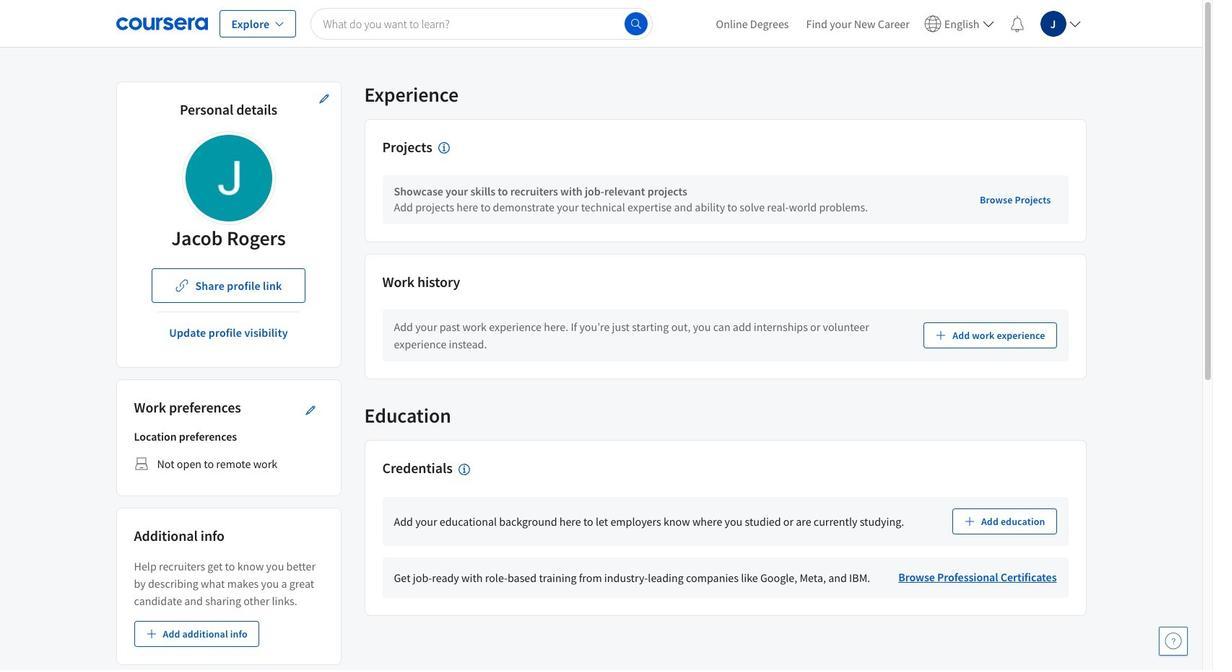 Task type: locate. For each thing, give the bounding box(es) containing it.
None search field
[[311, 8, 652, 39]]

help center image
[[1165, 633, 1182, 651]]

edit personal details. image
[[318, 93, 330, 105]]

edit image
[[304, 405, 316, 417]]

menu
[[707, 0, 1087, 47]]



Task type: describe. For each thing, give the bounding box(es) containing it.
What do you want to learn? text field
[[311, 8, 652, 39]]

information about the projects section image
[[438, 142, 450, 154]]

coursera image
[[116, 12, 208, 35]]

information about credentials section image
[[458, 464, 470, 476]]

profile photo image
[[185, 135, 272, 222]]



Task type: vqa. For each thing, say whether or not it's contained in the screenshot.
3rd List
no



